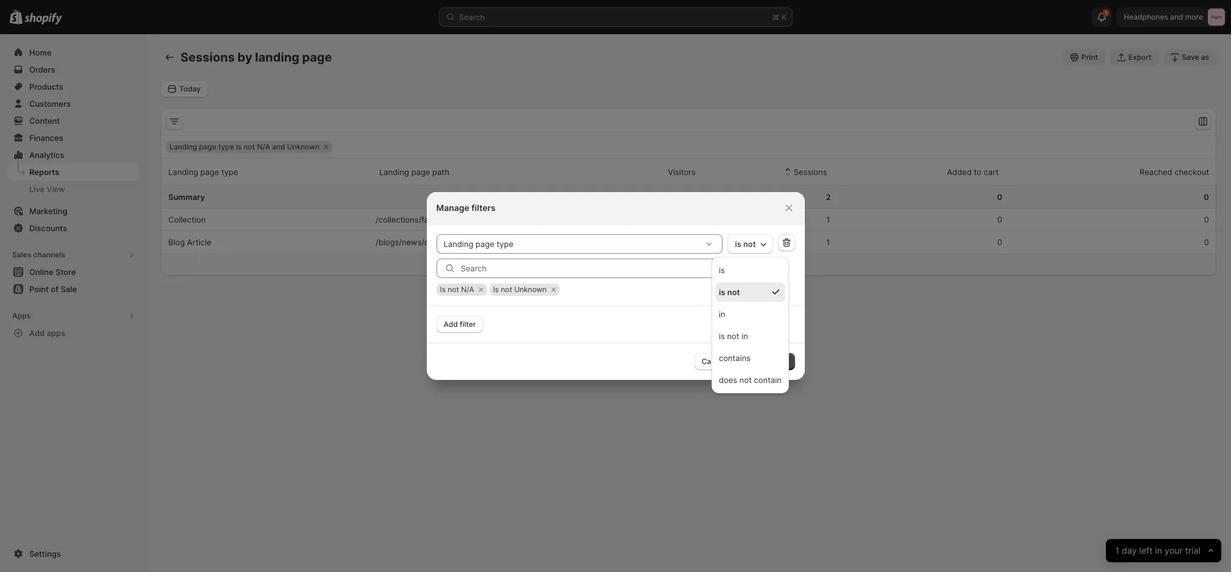 Task type: describe. For each thing, give the bounding box(es) containing it.
is not inside button
[[719, 287, 740, 297]]

summary
[[168, 192, 205, 202]]

in inside button
[[742, 331, 749, 341]]

is not inside dropdown button
[[735, 239, 756, 249]]

filters for apply filters
[[768, 357, 788, 366]]

apply filters
[[746, 357, 788, 366]]

collection
[[168, 215, 206, 225]]

of
[[685, 260, 692, 270]]

is for is not n/a
[[440, 285, 446, 294]]

page right landing at the top left of page
[[302, 50, 332, 65]]

not inside dropdown button
[[744, 239, 756, 249]]

checkout
[[1175, 167, 1210, 177]]

reports
[[29, 167, 59, 177]]

apps
[[47, 328, 65, 338]]

export button
[[1111, 49, 1159, 66]]

showing
[[643, 260, 676, 270]]

in button
[[716, 304, 786, 324]]

print
[[1082, 52, 1099, 62]]

not right does
[[740, 375, 752, 385]]

landing for landing page type
[[168, 167, 198, 177]]

to
[[974, 167, 982, 177]]

search
[[459, 12, 485, 22]]

save as button
[[1164, 49, 1217, 66]]

⌘ k
[[773, 12, 787, 22]]

0 horizontal spatial n/a
[[257, 142, 270, 151]]

sessions for sessions by landing page
[[181, 50, 235, 65]]

by
[[238, 50, 252, 65]]

landing page type
[[168, 167, 238, 177]]

apply filters button
[[738, 353, 795, 370]]

not left and on the top left of page
[[244, 142, 255, 151]]

/collections/fall-collection
[[376, 215, 472, 225]]

contains
[[719, 353, 751, 363]]

live
[[29, 184, 45, 194]]

apps
[[12, 311, 31, 320]]

landing page type button
[[167, 160, 252, 184]]

manage filters
[[436, 203, 496, 213]]

n/a inside manage filters dialog
[[461, 285, 474, 294]]

Select filter text field
[[436, 234, 701, 254]]

page for landing page type is not n/a and unknown
[[199, 142, 217, 151]]

added to cart
[[947, 167, 999, 177]]

is up contains
[[719, 331, 725, 341]]

unknown inside manage filters dialog
[[515, 285, 547, 294]]

landing page path
[[379, 167, 450, 177]]

reports link
[[7, 163, 139, 181]]

add for add apps
[[29, 328, 45, 338]]

collection
[[436, 215, 472, 225]]

is not in button
[[716, 326, 786, 346]]

2 down visitors
[[695, 192, 700, 202]]

not up contains
[[727, 331, 740, 341]]

2 right 'of'
[[695, 260, 699, 270]]

not right "is not n/a"
[[501, 285, 512, 294]]

add filter button
[[436, 316, 483, 333]]

sales
[[12, 250, 31, 259]]

reached
[[1140, 167, 1173, 177]]

0 vertical spatial unknown
[[287, 142, 320, 151]]

live view
[[29, 184, 65, 194]]

is not unknown
[[493, 285, 547, 294]]

reached checkout button
[[1126, 160, 1212, 184]]

is inside dropdown button
[[735, 239, 742, 249]]

add apps
[[29, 328, 65, 338]]

filter
[[460, 320, 476, 329]]

contains button
[[716, 348, 786, 368]]

sales channels
[[12, 250, 65, 259]]

landing page path button
[[378, 160, 464, 184]]

home
[[29, 48, 52, 57]]

in inside "button"
[[719, 309, 726, 319]]

add apps button
[[7, 325, 139, 342]]

and
[[272, 142, 285, 151]]

save
[[1183, 52, 1200, 62]]

discounts
[[29, 223, 67, 233]]

home link
[[7, 44, 139, 61]]

discounts link
[[7, 220, 139, 237]]

apps button
[[7, 307, 139, 325]]

sessions button
[[780, 160, 829, 184]]

mug
[[452, 237, 469, 247]]



Task type: locate. For each thing, give the bounding box(es) containing it.
page for landing page type
[[200, 167, 219, 177]]

0 vertical spatial in
[[719, 309, 726, 319]]

type for landing page type
[[221, 167, 238, 177]]

does not contain button
[[716, 370, 786, 390]]

blog article
[[168, 237, 211, 247]]

unknown down select filter text box
[[515, 285, 547, 294]]

/blogs/news/coffee-
[[376, 237, 452, 247]]

sessions
[[181, 50, 235, 65], [794, 167, 828, 177]]

is for is not unknown
[[493, 285, 499, 294]]

filters
[[472, 203, 496, 213], [768, 357, 788, 366]]

1 vertical spatial unknown
[[515, 285, 547, 294]]

landing
[[255, 50, 300, 65]]

sales channels button
[[7, 246, 139, 264]]

is right "is not n/a"
[[493, 285, 499, 294]]

page up summary
[[200, 167, 219, 177]]

0 vertical spatial type
[[219, 142, 234, 151]]

0 vertical spatial sessions
[[181, 50, 235, 65]]

1 horizontal spatial filters
[[768, 357, 788, 366]]

landing for landing page type is not n/a and unknown
[[170, 142, 197, 151]]

1 horizontal spatial add
[[444, 320, 458, 329]]

analytics link
[[7, 146, 139, 163]]

type up landing page type button
[[219, 142, 234, 151]]

is not up the is "button" at the right of page
[[735, 239, 756, 249]]

unknown
[[287, 142, 320, 151], [515, 285, 547, 294]]

in up is not in
[[719, 309, 726, 319]]

⌘
[[773, 12, 780, 22]]

landing for landing page path
[[379, 167, 409, 177]]

1 vertical spatial sessions
[[794, 167, 828, 177]]

0 horizontal spatial unknown
[[287, 142, 320, 151]]

blog
[[168, 237, 185, 247]]

1 horizontal spatial is
[[493, 285, 499, 294]]

type for landing page type is not n/a and unknown
[[219, 142, 234, 151]]

0 horizontal spatial is
[[440, 285, 446, 294]]

analytics
[[29, 150, 64, 160]]

sessions inside button
[[794, 167, 828, 177]]

unknown right and on the top left of page
[[287, 142, 320, 151]]

is not button
[[728, 234, 773, 254]]

type down landing page type is not n/a and unknown
[[221, 167, 238, 177]]

cancel
[[702, 357, 726, 366]]

not up add filter
[[448, 285, 459, 294]]

does
[[719, 375, 738, 385]]

not up in "button"
[[728, 287, 740, 297]]

page
[[302, 50, 332, 65], [199, 142, 217, 151], [200, 167, 219, 177], [412, 167, 430, 177]]

n/a up filter
[[461, 285, 474, 294]]

in down in "button"
[[742, 331, 749, 341]]

is up landing page type button
[[236, 142, 242, 151]]

visitors button
[[654, 160, 698, 184]]

add for add filter
[[444, 320, 458, 329]]

result(s).
[[702, 260, 735, 270]]

reached checkout
[[1140, 167, 1210, 177]]

not up the is "button" at the right of page
[[744, 239, 756, 249]]

0 horizontal spatial in
[[719, 309, 726, 319]]

settings
[[29, 549, 61, 559]]

0 horizontal spatial add
[[29, 328, 45, 338]]

is up add filter
[[440, 285, 446, 294]]

/blogs/news/coffee-mug
[[376, 237, 469, 247]]

print button
[[1064, 49, 1106, 66]]

2 down sessions button
[[826, 192, 831, 202]]

is inside "button"
[[719, 265, 725, 275]]

k
[[782, 12, 787, 22]]

1 horizontal spatial unknown
[[515, 285, 547, 294]]

settings link
[[7, 545, 139, 562]]

add filter
[[444, 320, 476, 329]]

view
[[47, 184, 65, 194]]

visitors
[[668, 167, 696, 177]]

contain
[[754, 375, 782, 385]]

/collections/fall-
[[376, 215, 436, 225]]

is not down result(s).
[[719, 287, 740, 297]]

apply
[[746, 357, 766, 366]]

is down result(s).
[[719, 287, 726, 297]]

add left filter
[[444, 320, 458, 329]]

add
[[444, 320, 458, 329], [29, 328, 45, 338]]

2
[[695, 192, 700, 202], [826, 192, 831, 202], [678, 260, 683, 270], [695, 260, 699, 270]]

channels
[[33, 250, 65, 259]]

filters inside button
[[768, 357, 788, 366]]

filters for manage filters
[[472, 203, 496, 213]]

landing page type is not n/a and unknown
[[170, 142, 320, 151]]

cart
[[984, 167, 999, 177]]

1 vertical spatial type
[[221, 167, 238, 177]]

shopify image
[[25, 13, 62, 25]]

sessions by landing page
[[181, 50, 332, 65]]

1 vertical spatial in
[[742, 331, 749, 341]]

is
[[236, 142, 242, 151], [735, 239, 742, 249], [719, 265, 725, 275], [719, 287, 726, 297], [719, 331, 725, 341]]

as
[[1202, 52, 1210, 62]]

1 is from the left
[[440, 285, 446, 294]]

is
[[440, 285, 446, 294], [493, 285, 499, 294]]

live view link
[[7, 181, 139, 198]]

2 is from the left
[[493, 285, 499, 294]]

filters up contain in the right bottom of the page
[[768, 357, 788, 366]]

1 vertical spatial n/a
[[461, 285, 474, 294]]

0 vertical spatial filters
[[472, 203, 496, 213]]

Search text field
[[461, 259, 730, 278]]

1 horizontal spatial sessions
[[794, 167, 828, 177]]

article
[[187, 237, 211, 247]]

manage
[[436, 203, 470, 213]]

landing up landing page type
[[170, 142, 197, 151]]

n/a
[[257, 142, 270, 151], [461, 285, 474, 294]]

1
[[695, 215, 700, 225], [826, 215, 831, 225], [695, 237, 700, 247], [826, 237, 831, 247]]

is button
[[716, 260, 786, 280]]

type inside landing page type button
[[221, 167, 238, 177]]

0
[[998, 192, 1003, 202], [1204, 192, 1210, 202], [998, 215, 1003, 225], [1205, 215, 1210, 225], [998, 237, 1003, 247], [1205, 237, 1210, 247]]

added
[[947, 167, 972, 177]]

is not n/a
[[440, 285, 474, 294]]

n/a left and on the top left of page
[[257, 142, 270, 151]]

is right 'of'
[[719, 265, 725, 275]]

add inside add apps button
[[29, 328, 45, 338]]

1 horizontal spatial n/a
[[461, 285, 474, 294]]

is not in
[[719, 331, 749, 341]]

filters right "manage"
[[472, 203, 496, 213]]

page up landing page type button
[[199, 142, 217, 151]]

page for landing page path
[[412, 167, 430, 177]]

2 left 'of'
[[678, 260, 683, 270]]

page left path
[[412, 167, 430, 177]]

add left apps
[[29, 328, 45, 338]]

cancel button
[[695, 353, 734, 370]]

1 horizontal spatial in
[[742, 331, 749, 341]]

0 horizontal spatial sessions
[[181, 50, 235, 65]]

is up the is "button" at the right of page
[[735, 239, 742, 249]]

0 vertical spatial is not
[[735, 239, 756, 249]]

showing 2 of 2 result(s).
[[643, 260, 735, 270]]

0 vertical spatial n/a
[[257, 142, 270, 151]]

is not
[[735, 239, 756, 249], [719, 287, 740, 297]]

path
[[433, 167, 450, 177]]

added to cart button
[[933, 160, 1001, 184]]

landing left path
[[379, 167, 409, 177]]

manage filters dialog
[[0, 192, 1232, 380]]

0 horizontal spatial filters
[[472, 203, 496, 213]]

is not button
[[716, 282, 786, 302]]

1 vertical spatial filters
[[768, 357, 788, 366]]

save as
[[1183, 52, 1210, 62]]

landing up summary
[[168, 167, 198, 177]]

add inside add filter button
[[444, 320, 458, 329]]

in
[[719, 309, 726, 319], [742, 331, 749, 341]]

1 vertical spatial is not
[[719, 287, 740, 297]]

export
[[1129, 52, 1152, 62]]

does not contain
[[719, 375, 782, 385]]

sessions for sessions
[[794, 167, 828, 177]]



Task type: vqa. For each thing, say whether or not it's contained in the screenshot.
Test Store image
no



